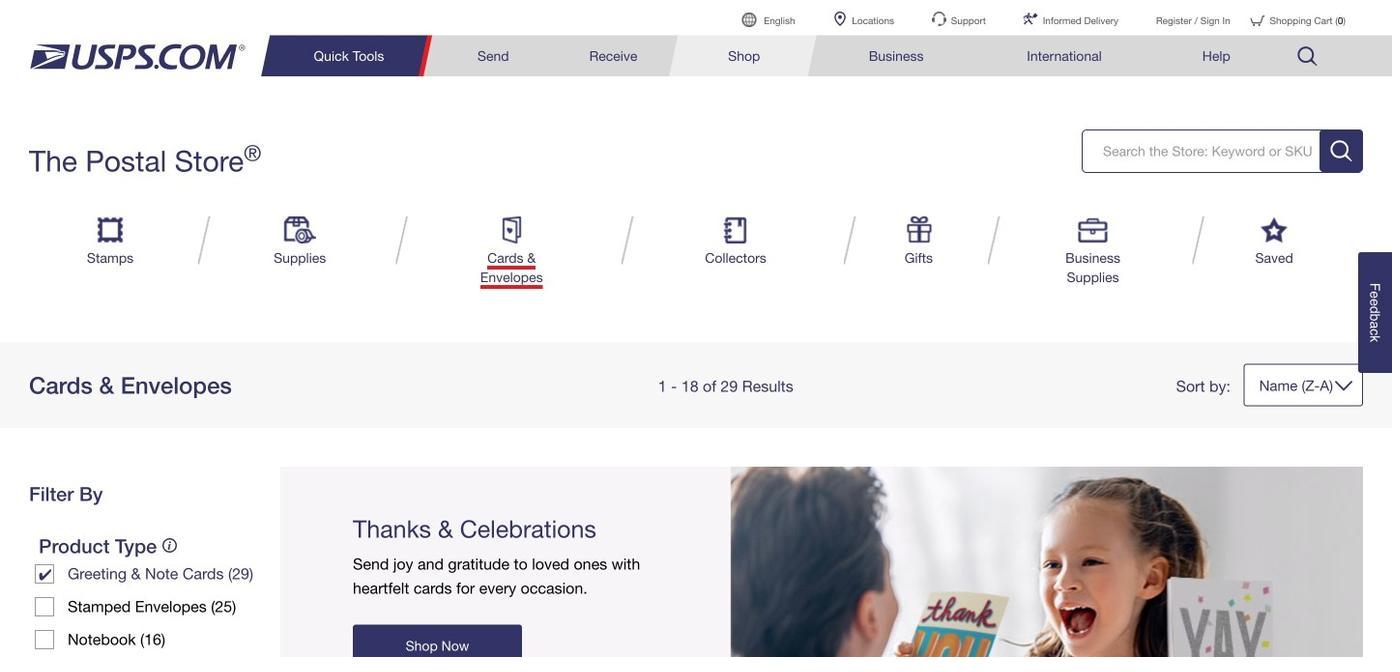 Task type: describe. For each thing, give the bounding box(es) containing it.
4  image from the left
[[1077, 217, 1109, 244]]

2  image from the left
[[902, 217, 935, 244]]

1  image from the left
[[94, 217, 127, 244]]

2  image from the left
[[495, 217, 528, 244]]

back to top image
[[1337, 633, 1392, 657]]

3  image from the left
[[719, 217, 752, 244]]



Task type: vqa. For each thing, say whether or not it's contained in the screenshot.
Option
no



Task type: locate. For each thing, give the bounding box(es) containing it.
None submit
[[1320, 130, 1363, 172]]

0 horizontal spatial  image
[[283, 217, 316, 244]]

 image
[[94, 217, 127, 244], [495, 217, 528, 244], [719, 217, 752, 244], [1077, 217, 1109, 244], [1258, 217, 1291, 244]]

5  image from the left
[[1258, 217, 1291, 244]]

1  image from the left
[[283, 217, 316, 244]]

1 horizontal spatial  image
[[902, 217, 935, 244]]

 image
[[283, 217, 316, 244], [902, 217, 935, 244]]

Search the Store: Keyword or SKU text field
[[1084, 131, 1366, 172]]

image of usps.com logo. image
[[29, 44, 245, 70]]

menu bar
[[272, 35, 1339, 77]]



